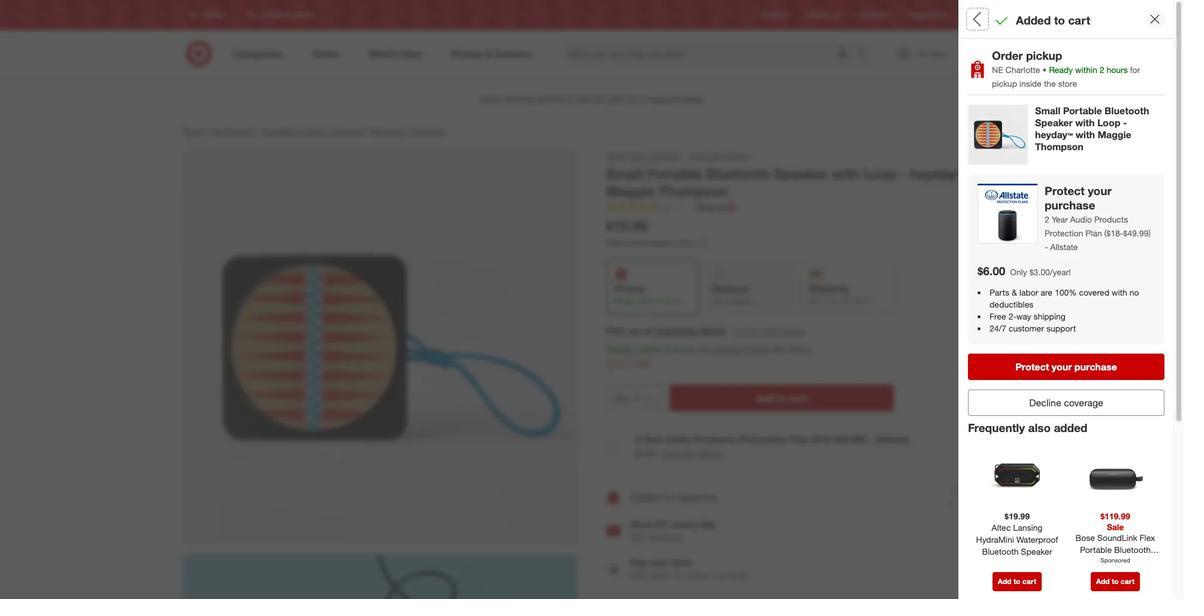 Task type: vqa. For each thing, say whether or not it's contained in the screenshot.
Add to cart button associated with Bose SoundLink Flex Portable Bluetooth Speaker
yes



Task type: locate. For each thing, give the bounding box(es) containing it.
to down waterproof
[[1014, 577, 1021, 586]]

in
[[1051, 272, 1057, 281]]

purchase inside protect your purchase 2 year audio products protection plan ($18-$49.99) - allstate
[[1045, 198, 1095, 212]]

only for charlotte east
[[1015, 550, 1031, 561]]

open until 11pm for ne
[[978, 343, 1040, 354]]

1 in from the top
[[978, 135, 985, 145]]

the
[[1044, 78, 1056, 88], [1123, 147, 1135, 157], [1123, 307, 1135, 318], [772, 344, 786, 356], [1123, 435, 1135, 445], [1123, 562, 1135, 573]]

1 horizontal spatial redcard
[[860, 10, 889, 19]]

0 horizontal spatial small portable bluetooth speaker with loop - heyday™ with maggie thompson
[[606, 165, 996, 199]]

inside for charlotte east
[[1099, 562, 1121, 573]]

1 in stock - only 1 left ready within 2 hours for pickup inside the store from the top
[[978, 295, 1135, 330]]

2 horizontal spatial your
[[1088, 184, 1112, 198]]

only up way
[[1015, 295, 1031, 306]]

/ right systems
[[366, 126, 368, 137]]

at down pickup ready within 2 hours
[[643, 326, 652, 337]]

0 vertical spatial heyday™
[[1035, 129, 1073, 141]]

to
[[1054, 13, 1065, 27], [777, 392, 786, 404], [1014, 577, 1021, 586], [1112, 577, 1119, 586]]

1 horizontal spatial add to cart
[[998, 577, 1037, 586]]

inside for charlotte north
[[1099, 147, 1121, 157]]

miles for charlotte north
[[985, 110, 1004, 120]]

protect inside button
[[1016, 361, 1049, 373]]

speaker inside $119.99 sale bose soundlink flex portable bluetooth speaker
[[1100, 557, 1131, 568]]

1 vertical spatial audio
[[1070, 214, 1092, 225]]

$49.99) inside protect your purchase 2 year audio products protection plan ($18-$49.99) - allstate
[[1124, 228, 1151, 238]]

shipping get it by thu, dec 7
[[809, 283, 873, 306]]

2 vertical spatial only
[[606, 358, 626, 370]]

0 vertical spatial up
[[1124, 102, 1132, 111]]

1 vertical spatial &
[[1012, 287, 1017, 298]]

electronics
[[212, 126, 254, 137]]

stores up the order pickup
[[1014, 11, 1055, 27]]

1 horizontal spatial small portable bluetooth speaker with loop - heyday™ with maggie thompson
[[1035, 105, 1149, 153]]

order pickup
[[992, 49, 1062, 62]]

in stock - only 2 left ready within 2 hours for pickup inside the store
[[978, 135, 1135, 169], [978, 423, 1135, 457]]

store inside the for pickup inside the store
[[1058, 78, 1077, 88]]

add to cart down "sponsored"
[[1096, 577, 1135, 586]]

north
[[1032, 93, 1063, 107], [700, 326, 726, 337]]

$6.00 left ·
[[635, 449, 655, 459]]

add to cart button for bose soundlink flex portable bluetooth speaker
[[1091, 572, 1140, 592]]

1 vertical spatial $6.00
[[635, 449, 655, 459]]

add to cart button for altec lansing hydramini waterproof bluetooth speaker
[[993, 572, 1042, 592]]

/
[[207, 126, 210, 137], [256, 126, 259, 137], [366, 126, 368, 137]]

pick down the for pickup inside the store
[[1107, 102, 1122, 111]]

target circle
[[908, 10, 948, 19]]

2 vertical spatial stores
[[782, 327, 805, 337]]

1 left are
[[1033, 295, 1038, 306]]

sale
[[1107, 522, 1124, 532]]

speakers
[[262, 126, 297, 137], [410, 126, 445, 137]]

0 horizontal spatial plan
[[789, 434, 809, 446]]

0 vertical spatial audio
[[307, 126, 329, 137]]

ready
[[1049, 65, 1073, 75], [978, 147, 1002, 157], [614, 297, 634, 306], [978, 307, 1002, 318], [606, 344, 633, 356], [978, 435, 1002, 445], [978, 562, 1002, 573]]

$19.99 inside $19.99 altec lansing hydramini waterproof bluetooth speaker
[[1005, 512, 1030, 522]]

0 vertical spatial ($18-
[[1105, 228, 1124, 238]]

miles right 12
[[989, 526, 1009, 536]]

more near you show in-stock stores within 50 miles
[[971, 214, 1108, 236]]

1 vertical spatial your
[[1088, 184, 1112, 198]]

hours inside ready within 2 hours for pickup inside the store only 2 left
[[672, 344, 696, 356]]

1 shop from the left
[[607, 151, 627, 161]]

only up labor
[[1010, 267, 1027, 278]]

decline coverage button
[[968, 390, 1165, 416]]

1 horizontal spatial maggie
[[1098, 129, 1132, 141]]

stock inside the more near you show in-stock stores within 50 miles
[[1004, 226, 1024, 236]]

2 horizontal spatial add to cart button
[[1091, 572, 1140, 592]]

11pm
[[1019, 182, 1040, 193], [1019, 343, 1040, 354], [1019, 471, 1040, 481]]

purchase up 50 at the right of the page
[[1045, 198, 1095, 212]]

left left added
[[1040, 423, 1052, 433]]

0 vertical spatial thompson
[[1035, 141, 1084, 153]]

edit your location
[[969, 64, 1034, 74]]

0 vertical spatial target
[[908, 10, 928, 19]]

2 horizontal spatial audio
[[1070, 214, 1092, 225]]

redcard right ad
[[860, 10, 889, 19]]

only down decline at the right bottom
[[1015, 423, 1031, 433]]

cart up 2 year audio products protection plan ($18-$49.99) - allstate $6.00 · see plan details
[[789, 392, 807, 404]]

1 vertical spatial pick up here
[[1107, 518, 1150, 527]]

small portable bluetooth speaker with loop - heyday™ with maggie thompson image
[[968, 105, 1028, 165]]

2 in stock - only 1 left ready within 2 hours for pickup inside the store from the top
[[978, 550, 1135, 584]]

see
[[663, 449, 678, 459]]

your inside button
[[1052, 361, 1072, 373]]

left for huntersville
[[1040, 423, 1052, 433]]

pick up 'soundlink'
[[1107, 518, 1122, 527]]

pick
[[1107, 102, 1122, 111], [606, 326, 626, 337], [1107, 518, 1122, 527]]

add up 2 year audio products protection plan ($18-$49.99) - allstate $6.00 · see plan details
[[756, 392, 774, 404]]

1 vertical spatial here
[[1134, 518, 1150, 527]]

2 year audio products protection plan ($18-$49.99) - allstate $6.00 · see plan details
[[635, 434, 909, 459]]

miles inside 'ne charlotte 8 miles next closest in stock'
[[985, 271, 1004, 281]]

pick for charlotte east
[[1107, 518, 1122, 527]]

ne inside 'ne charlotte 8 miles next closest in stock'
[[978, 254, 994, 267]]

2 1 from the top
[[1033, 550, 1038, 561]]

check for check stores
[[968, 11, 1010, 27]]

target left circle
[[908, 10, 928, 19]]

11pm for charlotte
[[1019, 343, 1040, 354]]

small down this at the top right
[[606, 165, 642, 182]]

2 open until 11pm from the top
[[978, 343, 1040, 354]]

add to cart up 2 year audio products protection plan ($18-$49.99) - allstate $6.00 · see plan details
[[756, 392, 807, 404]]

add down "sponsored"
[[1096, 577, 1110, 586]]

audio inside protect your purchase 2 year audio products protection plan ($18-$49.99) - allstate
[[1070, 214, 1092, 225]]

3 only from the top
[[1015, 423, 1031, 433]]

None checkbox
[[606, 442, 618, 454]]

bluetooth speakers link
[[371, 126, 445, 137]]

left down waterproof
[[1040, 550, 1052, 561]]

within inside pickup ready within 2 hours
[[636, 297, 655, 306]]

0 vertical spatial with
[[630, 533, 647, 543]]

2 until from the top
[[1001, 343, 1017, 354]]

redcard down the 5%
[[649, 533, 682, 543]]

0 vertical spatial $6.00
[[978, 264, 1005, 278]]

miles inside charlotte north 3 miles your store
[[985, 110, 1004, 120]]

every
[[672, 519, 697, 531]]

11pm up east
[[1019, 471, 1040, 481]]

within down your
[[1004, 147, 1026, 157]]

when purchased online
[[606, 238, 695, 248]]

plan
[[680, 449, 696, 459]]

target for target circle
[[908, 10, 928, 19]]

ne inside dialog
[[992, 65, 1003, 75]]

0 vertical spatial maggie
[[1098, 129, 1132, 141]]

you
[[1014, 214, 1028, 224]]

What can we help you find? suggestions appear below search field
[[561, 41, 859, 67]]

miles right 50 at the right of the page
[[1088, 226, 1108, 236]]

2 horizontal spatial add
[[1096, 577, 1110, 586]]

year right you
[[1052, 214, 1068, 225]]

purchase up coverage
[[1075, 361, 1117, 373]]

1 horizontal spatial shop
[[688, 151, 708, 161]]

in stock - only 2 left ready within 2 hours for pickup inside the store down decline coverage at the right bottom of page
[[978, 423, 1135, 457]]

shop left this at the top right
[[607, 151, 627, 161]]

pick up here for charlotte east
[[1107, 518, 1150, 527]]

0 vertical spatial products
[[1094, 214, 1128, 225]]

up for charlotte east
[[1124, 518, 1132, 527]]

check inside check other stores button
[[734, 327, 758, 337]]

other
[[760, 327, 780, 337]]

year
[[1052, 214, 1068, 225], [643, 434, 663, 446]]

0 horizontal spatial speakers
[[262, 126, 297, 137]]

1 vertical spatial allstate
[[875, 434, 909, 446]]

add to cart button down waterproof
[[993, 572, 1042, 592]]

0 vertical spatial purchase
[[1045, 198, 1095, 212]]

here for charlotte east
[[1134, 518, 1150, 527]]

open until 11pm down 24/7
[[978, 343, 1040, 354]]

protection inside 2 year audio products protection plan ($18-$49.99) - allstate $6.00 · see plan details
[[739, 434, 786, 446]]

3 open until 11pm from the top
[[978, 471, 1040, 481]]

audio inside 2 year audio products protection plan ($18-$49.99) - allstate $6.00 · see plan details
[[665, 434, 692, 446]]

miles right 3
[[985, 110, 1004, 120]]

your
[[986, 64, 1002, 74], [1088, 184, 1112, 198], [1052, 361, 1072, 373]]

2 with from the top
[[630, 571, 647, 581]]

1 11pm from the top
[[1019, 182, 1040, 193]]

0 vertical spatial in stock - only 1 left ready within 2 hours for pickup inside the store
[[978, 295, 1135, 330]]

protect inside protect your purchase 2 year audio products protection plan ($18-$49.99) - allstate
[[1045, 184, 1085, 198]]

1 open from the top
[[978, 182, 999, 193]]

1 with from the top
[[630, 533, 647, 543]]

1 here from the top
[[1134, 102, 1150, 111]]

1 horizontal spatial add
[[998, 577, 1012, 586]]

add to cart button
[[670, 385, 894, 412], [993, 572, 1042, 592], [1091, 572, 1140, 592]]

2 open from the top
[[978, 343, 999, 354]]

0 vertical spatial open
[[978, 182, 999, 193]]

audio up 50 at the right of the page
[[1070, 214, 1092, 225]]

heyday™ inside dialog
[[1035, 129, 1073, 141]]

in for charlotte north
[[978, 135, 985, 145]]

-
[[1123, 117, 1127, 129], [1010, 135, 1013, 145], [900, 165, 906, 182], [1045, 242, 1048, 252], [1010, 295, 1013, 306], [1010, 423, 1013, 433], [868, 434, 872, 446], [1010, 550, 1013, 561]]

2 vertical spatial portable
[[1080, 545, 1112, 556]]

customer
[[1009, 323, 1044, 333]]

in-
[[994, 226, 1004, 236]]

store left 2- at the right of page
[[978, 319, 997, 330]]

left
[[1040, 135, 1052, 145], [1040, 295, 1052, 306], [636, 358, 650, 370], [1040, 423, 1052, 433], [1040, 550, 1052, 561]]

1 horizontal spatial over
[[712, 571, 728, 581]]

1 vertical spatial protection
[[739, 434, 786, 446]]

within
[[1075, 65, 1097, 75], [1004, 147, 1026, 157], [1052, 226, 1074, 236], [636, 297, 655, 306], [1004, 307, 1026, 318], [636, 344, 661, 356], [1004, 435, 1026, 445], [1004, 562, 1026, 573]]

0 horizontal spatial add to cart button
[[670, 385, 894, 412]]

in down huntersville
[[978, 423, 985, 433]]

$19.99 for $19.99
[[606, 218, 647, 235]]

3 in from the top
[[978, 423, 985, 433]]

thompson down charlotte north 3 miles your store
[[1035, 141, 1084, 153]]

0 vertical spatial until
[[1001, 182, 1017, 193]]

1 vertical spatial in stock - only 2 left ready within 2 hours for pickup inside the store
[[978, 423, 1135, 457]]

stores down you
[[1027, 226, 1050, 236]]

year inside protect your purchase 2 year audio products protection plan ($18-$49.99) - allstate
[[1052, 214, 1068, 225]]

to for the left add to cart button
[[777, 392, 786, 404]]

1 only from the top
[[1015, 135, 1031, 145]]

bluetooth inside $19.99 altec lansing hydramini waterproof bluetooth speaker
[[982, 547, 1019, 557]]

check inside 'check stores' dialog
[[968, 11, 1010, 27]]

1 horizontal spatial small
[[1035, 105, 1061, 117]]

add down 'hydramini'
[[998, 577, 1012, 586]]

open
[[978, 182, 999, 193], [978, 343, 999, 354], [978, 471, 999, 481]]

heyday™
[[1035, 129, 1073, 141], [910, 165, 964, 182]]

add for bose soundlink flex portable bluetooth speaker
[[1096, 577, 1110, 586]]

2 inside protect your purchase 2 year audio products protection plan ($18-$49.99) - allstate
[[1045, 214, 1050, 225]]

only down pick up at charlotte north
[[606, 358, 626, 370]]

your
[[1009, 111, 1023, 120]]

1 in stock - only 2 left ready within 2 hours for pickup inside the store from the top
[[978, 135, 1135, 169]]

cart for the left add to cart button
[[789, 392, 807, 404]]

until up charlotte east 12 miles on the right
[[1001, 471, 1017, 481]]

2 11pm from the top
[[1019, 343, 1040, 354]]

0 vertical spatial over
[[649, 557, 669, 569]]

1 vertical spatial redcard
[[649, 533, 682, 543]]

portable inside $119.99 sale bose soundlink flex portable bluetooth speaker
[[1080, 545, 1112, 556]]

time
[[672, 557, 692, 569]]

your inside button
[[986, 64, 1002, 74]]

stores right other
[[782, 327, 805, 337]]

shipping
[[1034, 311, 1066, 321]]

add to cart for bose soundlink flex portable bluetooth speaker
[[1096, 577, 1135, 586]]

charlotte down the order pickup
[[1006, 65, 1040, 75]]

store down check other stores button
[[788, 344, 810, 356]]

1
[[1033, 295, 1038, 306], [1033, 550, 1038, 561]]

2 horizontal spatial only
[[1010, 267, 1027, 278]]

in down 3
[[978, 135, 985, 145]]

ne up 8
[[978, 254, 994, 267]]

available
[[725, 297, 753, 306]]

in for huntersville
[[978, 423, 985, 433]]

for inside ready within 2 hours for pickup inside the store only 2 left
[[699, 344, 710, 356]]

dialog
[[959, 0, 1183, 600]]

0 vertical spatial north
[[1032, 93, 1063, 107]]

within left 50 at the right of the page
[[1052, 226, 1074, 236]]

north up ready within 2 hours for pickup inside the store only 2 left
[[700, 326, 726, 337]]

0 horizontal spatial ($18-
[[812, 434, 834, 446]]

cart down waterproof
[[1023, 577, 1037, 586]]

speaker
[[1035, 117, 1073, 129], [774, 165, 828, 182], [1021, 547, 1052, 557], [1100, 557, 1131, 568]]

small portable bluetooth speaker with loop - heyday™ with maggie thompson
[[1035, 105, 1149, 153], [606, 165, 996, 199]]

1 horizontal spatial allstate
[[1050, 242, 1078, 252]]

check stores
[[968, 11, 1055, 27]]

store
[[1058, 78, 1077, 88], [1025, 111, 1042, 120], [978, 158, 997, 169], [978, 319, 997, 330], [788, 344, 810, 356], [978, 447, 997, 457], [978, 574, 997, 584]]

1 vertical spatial ne
[[978, 254, 994, 267]]

also
[[1028, 421, 1051, 435]]

store down frequently
[[978, 447, 997, 457]]

with down the pay
[[630, 571, 647, 581]]

open until 11pm
[[978, 182, 1040, 193], [978, 343, 1040, 354], [978, 471, 1040, 481]]

target left electronics link
[[182, 126, 205, 137]]

4 in from the top
[[978, 550, 985, 561]]

purchase inside button
[[1075, 361, 1117, 373]]

1 horizontal spatial products
[[1094, 214, 1128, 225]]

speakers & audio systems link
[[262, 126, 363, 137]]

0 vertical spatial portable
[[1063, 105, 1102, 117]]

portable down the for pickup inside the store
[[1063, 105, 1102, 117]]

here
[[1134, 102, 1150, 111], [1134, 518, 1150, 527]]

3 until from the top
[[1001, 471, 1017, 481]]

miles
[[985, 110, 1004, 120], [1088, 226, 1108, 236], [985, 271, 1004, 281], [989, 526, 1009, 536]]

small right your
[[1035, 105, 1061, 117]]

with inside pay over time with affirm on orders over $100
[[630, 571, 647, 581]]

1 vertical spatial check
[[734, 327, 758, 337]]

2 only from the top
[[1015, 295, 1031, 306]]

12
[[978, 526, 987, 536]]

1 vertical spatial protect
[[1016, 361, 1049, 373]]

1 vertical spatial with
[[630, 571, 647, 581]]

miles right 8
[[985, 271, 1004, 281]]

left down charlotte north 3 miles your store
[[1040, 135, 1052, 145]]

left down pick up at charlotte north
[[636, 358, 650, 370]]

the for charlotte east
[[1123, 562, 1135, 573]]

0 vertical spatial at
[[717, 203, 724, 213]]

1 pick up here button from the top
[[1102, 97, 1155, 117]]

until for ne
[[1001, 343, 1017, 354]]

weekly
[[807, 10, 830, 19]]

3 open from the top
[[978, 471, 999, 481]]

2 vertical spatial open
[[978, 471, 999, 481]]

only right 11 in the right of the page
[[696, 203, 714, 213]]

1 vertical spatial target
[[182, 126, 205, 137]]

1 vertical spatial heyday™
[[910, 165, 964, 182]]

dec
[[854, 297, 867, 306]]

1 until from the top
[[1001, 182, 1017, 193]]

ready down 'hydramini'
[[978, 562, 1002, 573]]

until up near
[[1001, 182, 1017, 193]]

add to cart for altec lansing hydramini waterproof bluetooth speaker
[[998, 577, 1037, 586]]

open down 24/7
[[978, 343, 999, 354]]

east
[[1032, 509, 1056, 522]]

1 open until 11pm from the top
[[978, 182, 1040, 193]]

with inside the parts & labor are 100% covered with no deductibles free 2-way shipping 24/7 customer support
[[1112, 287, 1127, 298]]

0 vertical spatial pick up here button
[[1102, 97, 1155, 117]]

1 horizontal spatial year
[[1052, 214, 1068, 225]]

$19.99 for $19.99 altec lansing hydramini waterproof bluetooth speaker
[[1005, 512, 1030, 522]]

ready down pick up at charlotte north
[[606, 344, 633, 356]]

speaker inside $19.99 altec lansing hydramini waterproof bluetooth speaker
[[1021, 547, 1052, 557]]

until down 24/7
[[1001, 343, 1017, 354]]

8
[[978, 271, 982, 281]]

2 pick up here button from the top
[[1102, 513, 1155, 532]]

1 horizontal spatial ($18-
[[1105, 228, 1124, 238]]

at down shop all heyday
[[717, 203, 724, 213]]

coverage
[[1064, 397, 1104, 409]]

portable down collection
[[646, 165, 702, 182]]

pickup inside ready within 2 hours for pickup inside the store only 2 left
[[713, 344, 741, 356]]

inside
[[1020, 78, 1042, 88], [1099, 147, 1121, 157], [1099, 307, 1121, 318], [744, 344, 769, 356], [1099, 435, 1121, 445], [1099, 562, 1121, 573]]

ready down pickup
[[614, 297, 634, 306]]

1 horizontal spatial plan
[[1086, 228, 1102, 238]]

save
[[630, 519, 652, 531]]

portable
[[1063, 105, 1102, 117], [646, 165, 702, 182], [1080, 545, 1112, 556]]

2 horizontal spatial add to cart
[[1096, 577, 1135, 586]]

protect for protect your purchase 2 year audio products protection plan ($18-$49.99) - allstate
[[1045, 184, 1085, 198]]

0 horizontal spatial $49.99)
[[834, 434, 865, 446]]

purchase for protect your purchase
[[1075, 361, 1117, 373]]

1 vertical spatial $19.99
[[1005, 512, 1030, 522]]

0 horizontal spatial &
[[299, 126, 305, 137]]

ne down 28216 on the top
[[992, 65, 1003, 75]]

store right your
[[1025, 111, 1042, 120]]

north down the for pickup inside the store
[[1032, 93, 1063, 107]]

only inside ready within 2 hours for pickup inside the store only 2 left
[[606, 358, 626, 370]]

2 vertical spatial 11pm
[[1019, 471, 1040, 481]]

search
[[851, 49, 880, 61]]

protect your purchase 2 year audio products protection plan ($18-$49.99) - allstate
[[1045, 184, 1151, 252]]

decline
[[1029, 397, 1061, 409]]

ready up 24/7
[[978, 307, 1002, 318]]

ready down 3
[[978, 147, 1002, 157]]

store down ne charlotte • ready within 2 hours
[[1058, 78, 1077, 88]]

- inside protect your purchase 2 year audio products protection plan ($18-$49.99) - allstate
[[1045, 242, 1048, 252]]

stock
[[987, 135, 1007, 145], [1004, 226, 1024, 236], [1059, 272, 1076, 281], [987, 295, 1007, 306], [987, 423, 1007, 433], [987, 550, 1007, 561]]

0 vertical spatial small portable bluetooth speaker with loop - heyday™ with maggie thompson
[[1035, 105, 1149, 153]]

in stock - only 1 left ready within 2 hours for pickup inside the store for east
[[978, 550, 1135, 584]]

with inside save 5% every day with redcard
[[630, 533, 647, 543]]

1 1 from the top
[[1033, 295, 1038, 306]]

$19.99 up when
[[606, 218, 647, 235]]

miles inside charlotte east 12 miles
[[989, 526, 1009, 536]]

registry
[[761, 10, 788, 19]]

charlotte up next
[[997, 254, 1048, 267]]

2 vertical spatial your
[[1052, 361, 1072, 373]]

1 horizontal spatial &
[[1012, 287, 1017, 298]]

audio up see
[[665, 434, 692, 446]]

add to cart button up 2 year audio products protection plan ($18-$49.99) - allstate $6.00 · see plan details
[[670, 385, 894, 412]]

thompson up "only at"
[[658, 183, 728, 199]]

target link
[[182, 126, 205, 137]]

stock down you
[[1004, 226, 1024, 236]]

stock for huntersville
[[987, 423, 1007, 433]]

here for charlotte north
[[1134, 102, 1150, 111]]

cart down "sponsored"
[[1121, 577, 1135, 586]]

2 pick up here from the top
[[1107, 518, 1150, 527]]

plan inside protect your purchase 2 year audio products protection plan ($18-$49.99) - allstate
[[1086, 228, 1102, 238]]

pick up here
[[1107, 102, 1150, 111], [1107, 518, 1150, 527]]

only down your
[[1015, 135, 1031, 145]]

weekly ad link
[[807, 10, 841, 20]]

2 in from the top
[[978, 295, 985, 306]]

find stores link
[[967, 10, 1004, 20]]

within right the •
[[1075, 65, 1097, 75]]

within down pick up at charlotte north
[[636, 344, 661, 356]]

only for ne charlotte
[[1015, 295, 1031, 306]]

to for bose soundlink flex portable bluetooth speaker's add to cart button
[[1112, 577, 1119, 586]]

& left systems
[[299, 126, 305, 137]]

within inside the more near you show in-stock stores within 50 miles
[[1052, 226, 1074, 236]]

year up ·
[[643, 434, 663, 446]]

0 vertical spatial ne
[[992, 65, 1003, 75]]

details
[[698, 449, 723, 459]]

cart right added
[[1068, 13, 1091, 27]]

$6.00 inside 2 year audio products protection plan ($18-$49.99) - allstate $6.00 · see plan details
[[635, 449, 655, 459]]

allstate
[[1050, 242, 1078, 252], [875, 434, 909, 446]]

allstate inside protect your purchase 2 year audio products protection plan ($18-$49.99) - allstate
[[1050, 242, 1078, 252]]

1 down waterproof
[[1033, 550, 1038, 561]]

add to cart
[[756, 392, 807, 404], [998, 577, 1037, 586], [1096, 577, 1135, 586]]

$6.00 up the parts
[[978, 264, 1005, 278]]

altec lansing hydramini waterproof bluetooth speaker image
[[987, 450, 1047, 509]]

0 vertical spatial stores
[[1014, 11, 1055, 27]]

0 vertical spatial $19.99
[[606, 218, 647, 235]]

2 here from the top
[[1134, 518, 1150, 527]]

$19.99
[[606, 218, 647, 235], [1005, 512, 1030, 522]]

2 year audio products protection plan ($18-$49.99) - allstate image
[[978, 184, 1038, 244]]

1 vertical spatial loop
[[863, 165, 896, 182]]

0 horizontal spatial north
[[700, 326, 726, 337]]

cart for add to cart button related to altec lansing hydramini waterproof bluetooth speaker
[[1023, 577, 1037, 586]]

11pm down customer
[[1019, 343, 1040, 354]]

location
[[1004, 64, 1034, 74]]

1 pick up here from the top
[[1107, 102, 1150, 111]]

50
[[1076, 226, 1086, 236]]

up for charlotte north
[[1124, 102, 1132, 111]]

in stock - only 2 left ready within 2 hours for pickup inside the store for charlotte north
[[978, 135, 1135, 169]]

1 vertical spatial year
[[643, 434, 663, 446]]

in left the parts
[[978, 295, 985, 306]]

0 horizontal spatial add
[[756, 392, 774, 404]]

stock for charlotte north
[[987, 135, 1007, 145]]

eligible for registries
[[630, 492, 717, 504]]

0 horizontal spatial protection
[[739, 434, 786, 446]]

only for huntersville
[[1015, 423, 1031, 433]]

4 only from the top
[[1015, 550, 1031, 561]]

purchase
[[1045, 198, 1095, 212], [1075, 361, 1117, 373]]

$100
[[730, 571, 748, 581]]

allstate inside 2 year audio products protection plan ($18-$49.99) - allstate $6.00 · see plan details
[[875, 434, 909, 446]]

1 vertical spatial open
[[978, 343, 999, 354]]

shop inside shop this collection link
[[607, 151, 627, 161]]

redcard inside save 5% every day with redcard
[[649, 533, 682, 543]]

with
[[630, 533, 647, 543], [630, 571, 647, 581]]

0 vertical spatial &
[[299, 126, 305, 137]]

ne charlotte • ready within 2 hours
[[992, 65, 1130, 75]]

($18- inside 2 year audio products protection plan ($18-$49.99) - allstate $6.00 · see plan details
[[812, 434, 834, 446]]

0 vertical spatial protection
[[1045, 228, 1083, 238]]

2 shop from the left
[[688, 151, 708, 161]]

left up shipping
[[1040, 295, 1052, 306]]

2 in stock - only 2 left ready within 2 hours for pickup inside the store from the top
[[978, 423, 1135, 457]]

1 horizontal spatial add to cart button
[[993, 572, 1042, 592]]

0 vertical spatial only
[[696, 203, 714, 213]]

purchase for protect your purchase 2 year audio products protection plan ($18-$49.99) - allstate
[[1045, 198, 1095, 212]]

delivery
[[712, 283, 749, 295]]

stock right in
[[1059, 272, 1076, 281]]

stock down charlotte north 3 miles your store
[[987, 135, 1007, 145]]

add to cart down waterproof
[[998, 577, 1037, 586]]

1 horizontal spatial check
[[968, 11, 1010, 27]]

charlotte up altec
[[978, 509, 1029, 522]]

0 horizontal spatial year
[[643, 434, 663, 446]]

1 vertical spatial 11pm
[[1019, 343, 1040, 354]]

0 vertical spatial pick up here
[[1107, 102, 1150, 111]]

more
[[971, 214, 991, 224]]

charlotte inside charlotte east 12 miles
[[978, 509, 1029, 522]]

2 vertical spatial pick
[[1107, 518, 1122, 527]]

left for ne charlotte
[[1040, 295, 1052, 306]]

1 vertical spatial 1
[[1033, 550, 1038, 561]]

your inside protect your purchase 2 year audio products protection plan ($18-$49.99) - allstate
[[1088, 184, 1112, 198]]



Task type: describe. For each thing, give the bounding box(es) containing it.
ready inside pickup ready within 2 hours
[[614, 297, 634, 306]]

flex
[[1140, 533, 1155, 544]]

24/7
[[990, 323, 1007, 333]]

open for ne
[[978, 343, 999, 354]]

frequently also added
[[968, 421, 1088, 435]]

1 for east
[[1033, 550, 1038, 561]]

added to cart
[[1016, 13, 1091, 27]]

pay over time with affirm on orders over $100
[[630, 557, 748, 581]]

in stock - only 1 left ready within 2 hours for pickup inside the store for charlotte
[[978, 295, 1135, 330]]

weekly ad
[[807, 10, 841, 19]]

inside inside the for pickup inside the store
[[1020, 78, 1042, 88]]

1 vertical spatial at
[[643, 326, 652, 337]]

next
[[1009, 272, 1024, 281]]

within up customer
[[1004, 307, 1026, 318]]

pick up at charlotte north
[[606, 326, 726, 337]]

show
[[971, 226, 992, 236]]

ready down frequently
[[978, 435, 1002, 445]]

the inside the for pickup inside the store
[[1044, 78, 1056, 88]]

products inside 2 year audio products protection plan ($18-$49.99) - allstate $6.00 · see plan details
[[695, 434, 736, 446]]

protect for protect your purchase
[[1016, 361, 1049, 373]]

left inside ready within 2 hours for pickup inside the store only 2 left
[[636, 358, 650, 370]]

1 vertical spatial pick
[[606, 326, 626, 337]]

only inside $6.00 only $3.00/year!
[[1010, 267, 1027, 278]]

pick for charlotte north
[[1107, 102, 1122, 111]]

to right added
[[1054, 13, 1065, 27]]

charlotte inside 'ne charlotte 8 miles next closest in stock'
[[997, 254, 1048, 267]]

see plan details button
[[663, 448, 723, 460]]

ne for ne charlotte 8 miles next closest in stock
[[978, 254, 994, 267]]

near
[[993, 214, 1011, 224]]

to for add to cart button related to altec lansing hydramini waterproof bluetooth speaker
[[1014, 577, 1021, 586]]

protect your purchase
[[1016, 361, 1117, 373]]

altec
[[992, 523, 1011, 533]]

edit
[[969, 64, 983, 74]]

•
[[1043, 65, 1047, 75]]

frequently
[[968, 421, 1025, 435]]

save 5% every day with redcard
[[630, 519, 716, 543]]

purchased
[[630, 238, 670, 248]]

1 vertical spatial small
[[606, 165, 642, 182]]

0 horizontal spatial audio
[[307, 126, 329, 137]]

1 vertical spatial up
[[628, 326, 640, 337]]

charlotte inside dialog
[[1006, 65, 1040, 75]]

dialog containing added to cart
[[959, 0, 1183, 600]]

on
[[673, 571, 683, 581]]

$49.99) inside 2 year audio products protection plan ($18-$49.99) - allstate $6.00 · see plan details
[[834, 434, 865, 446]]

shop this collection
[[607, 151, 681, 161]]

year inside 2 year audio products protection plan ($18-$49.99) - allstate $6.00 · see plan details
[[643, 434, 663, 446]]

parts
[[990, 287, 1010, 298]]

2-
[[1009, 311, 1017, 321]]

7
[[869, 297, 873, 306]]

check other stores button
[[733, 326, 806, 339]]

open until 11pm for charlotte
[[978, 182, 1040, 193]]

within inside ready within 2 hours for pickup inside the store only 2 left
[[636, 344, 661, 356]]

way
[[1017, 311, 1031, 321]]

pickup inside the for pickup inside the store
[[992, 78, 1017, 88]]

ne charlotte 8 miles next closest in stock
[[978, 254, 1076, 281]]

stock for charlotte east
[[987, 550, 1007, 561]]

stock for ne charlotte
[[987, 295, 1007, 306]]

inside for ne charlotte
[[1099, 307, 1121, 318]]

small portable bluetooth speaker with loop - heyday&#8482; with maggie thompson, 1 of 8 image
[[182, 150, 577, 545]]

pick up here button for east
[[1102, 513, 1155, 532]]

the for charlotte north
[[1123, 147, 1135, 157]]

for pickup inside the store
[[992, 65, 1140, 88]]

1 vertical spatial over
[[712, 571, 728, 581]]

deductibles
[[990, 299, 1034, 310]]

by
[[828, 297, 836, 306]]

0 horizontal spatial thompson
[[658, 183, 728, 199]]

target for target / electronics / speakers & audio systems / bluetooth speakers
[[182, 126, 205, 137]]

in for charlotte east
[[978, 550, 985, 561]]

when
[[606, 238, 628, 248]]

all
[[711, 151, 719, 161]]

in for ne charlotte
[[978, 295, 985, 306]]

delivery not available
[[712, 283, 753, 306]]

2 / from the left
[[256, 126, 259, 137]]

redcard link
[[860, 10, 889, 20]]

miles for charlotte east
[[989, 526, 1009, 536]]

cart for bose soundlink flex portable bluetooth speaker's add to cart button
[[1121, 577, 1135, 586]]

your for protect your purchase 2 year audio products protection plan ($18-$49.99) - allstate
[[1088, 184, 1112, 198]]

1 vertical spatial portable
[[646, 165, 702, 182]]

1 horizontal spatial only
[[696, 203, 714, 213]]

stores
[[983, 10, 1004, 19]]

within down $19.99 altec lansing hydramini waterproof bluetooth speaker
[[1004, 562, 1026, 573]]

1 vertical spatial maggie
[[606, 183, 654, 199]]

100%
[[1055, 287, 1077, 298]]

stores inside check other stores button
[[782, 327, 805, 337]]

hydramini
[[976, 535, 1014, 545]]

pickup ready within 2 hours
[[614, 283, 681, 306]]

edit your location button
[[968, 63, 1047, 76]]

the for ne charlotte
[[1123, 307, 1135, 318]]

11pm for north
[[1019, 182, 1040, 193]]

huntersville
[[978, 381, 1042, 395]]

soundlink
[[1097, 533, 1138, 544]]

ne for ne charlotte • ready within 2 hours
[[992, 65, 1003, 75]]

1 speakers from the left
[[262, 126, 297, 137]]

add for altec lansing hydramini waterproof bluetooth speaker
[[998, 577, 1012, 586]]

1 horizontal spatial $6.00
[[978, 264, 1005, 278]]

11
[[662, 203, 672, 213]]

in stock - only 2 left ready within 2 hours for pickup inside the store for huntersville
[[978, 423, 1135, 457]]

collection
[[645, 151, 681, 161]]

2 inside pickup ready within 2 hours
[[657, 297, 661, 306]]

1 for charlotte
[[1033, 295, 1038, 306]]

check other stores
[[734, 327, 805, 337]]

·
[[658, 447, 660, 459]]

until for charlotte
[[1001, 182, 1017, 193]]

shop for shop this collection
[[607, 151, 627, 161]]

target / electronics / speakers & audio systems / bluetooth speakers
[[182, 126, 445, 137]]

left for charlotte east
[[1040, 550, 1052, 561]]

waterproof
[[1017, 535, 1058, 545]]

find stores
[[967, 10, 1004, 19]]

store down 'hydramini'
[[978, 574, 997, 584]]

hours inside pickup ready within 2 hours
[[663, 297, 681, 306]]

electronics link
[[212, 126, 254, 137]]

shop for shop all heyday
[[688, 151, 708, 161]]

for inside the for pickup inside the store
[[1130, 65, 1140, 75]]

store inside ready within 2 hours for pickup inside the store only 2 left
[[788, 344, 810, 356]]

north inside charlotte north 3 miles your store
[[1032, 93, 1063, 107]]

ready inside ready within 2 hours for pickup inside the store only 2 left
[[606, 344, 633, 356]]

advertisement region
[[172, 85, 1011, 114]]

& inside the parts & labor are 100% covered with no deductibles free 2-way shipping 24/7 customer support
[[1012, 287, 1017, 298]]

your for edit your location
[[986, 64, 1002, 74]]

within down frequently also added
[[1004, 435, 1026, 445]]

2 speakers from the left
[[410, 126, 445, 137]]

search button
[[851, 41, 880, 69]]

check stores dialog
[[959, 0, 1183, 600]]

store down 3
[[978, 158, 997, 169]]

your for protect your purchase
[[1052, 361, 1072, 373]]

registry link
[[761, 10, 788, 20]]

stock inside 'ne charlotte 8 miles next closest in stock'
[[1059, 272, 1076, 281]]

miles for ne charlotte
[[985, 271, 1004, 281]]

- inside 2 year audio products protection plan ($18-$49.99) - allstate $6.00 · see plan details
[[868, 434, 872, 446]]

charlotte east 12 miles
[[978, 509, 1056, 536]]

parts & labor are 100% covered with no deductibles free 2-way shipping 24/7 customer support
[[990, 287, 1139, 333]]

shop all heyday
[[688, 151, 749, 161]]

order
[[992, 49, 1023, 62]]

get
[[809, 297, 820, 306]]

online
[[672, 238, 695, 248]]

added
[[1054, 421, 1088, 435]]

charlotte up ready within 2 hours for pickup inside the store only 2 left
[[654, 326, 697, 337]]

3 11pm from the top
[[1019, 471, 1040, 481]]

1 / from the left
[[207, 126, 210, 137]]

image gallery element
[[182, 150, 577, 600]]

pick up here button for north
[[1102, 97, 1155, 117]]

left for charlotte north
[[1040, 135, 1052, 145]]

no
[[1130, 287, 1139, 298]]

stores inside the more near you show in-stock stores within 50 miles
[[1027, 226, 1050, 236]]

pick up here for charlotte north
[[1107, 102, 1150, 111]]

eligible
[[630, 492, 661, 504]]

plan inside 2 year audio products protection plan ($18-$49.99) - allstate $6.00 · see plan details
[[789, 434, 809, 446]]

pay
[[630, 557, 647, 569]]

0 vertical spatial redcard
[[860, 10, 889, 19]]

orders
[[685, 571, 709, 581]]

$119.99
[[1101, 512, 1130, 522]]

open for charlotte
[[978, 182, 999, 193]]

bluetooth inside $119.99 sale bose soundlink flex portable bluetooth speaker
[[1114, 545, 1151, 556]]

closest
[[1026, 272, 1049, 281]]

inside for huntersville
[[1099, 435, 1121, 445]]

the for huntersville
[[1123, 435, 1135, 445]]

ready right the •
[[1049, 65, 1073, 75]]

1 vertical spatial north
[[700, 326, 726, 337]]

day
[[699, 519, 716, 531]]

$19.99 altec lansing hydramini waterproof bluetooth speaker
[[976, 512, 1058, 557]]

($18- inside protect your purchase 2 year audio products protection plan ($18-$49.99) - allstate
[[1105, 228, 1124, 238]]

2 inside 2 year audio products protection plan ($18-$49.99) - allstate $6.00 · see plan details
[[635, 434, 640, 446]]

circle
[[930, 10, 948, 19]]

products inside protect your purchase 2 year audio products protection plan ($18-$49.99) - allstate
[[1094, 214, 1128, 225]]

1 vertical spatial small portable bluetooth speaker with loop - heyday™ with maggie thompson
[[606, 165, 996, 199]]

check for check other stores
[[734, 327, 758, 337]]

0 horizontal spatial add to cart
[[756, 392, 807, 404]]

3 / from the left
[[366, 126, 368, 137]]

0 horizontal spatial loop
[[863, 165, 896, 182]]

are
[[1041, 287, 1053, 298]]

28216
[[983, 49, 1009, 61]]

$119.99 sale bose soundlink flex portable bluetooth speaker
[[1076, 512, 1155, 568]]

inside inside ready within 2 hours for pickup inside the store only 2 left
[[744, 344, 769, 356]]

$6.00 only $3.00/year!
[[978, 264, 1071, 278]]

hours inside dialog
[[1107, 65, 1128, 75]]

charlotte inside charlotte north 3 miles your store
[[978, 93, 1029, 107]]

miles inside the more near you show in-stock stores within 50 miles
[[1088, 226, 1108, 236]]

decline coverage
[[1029, 397, 1104, 409]]

5%
[[655, 519, 669, 531]]

labor
[[1019, 287, 1039, 298]]

1 horizontal spatial at
[[717, 203, 724, 213]]

this
[[629, 151, 642, 161]]

shipping
[[809, 283, 849, 295]]

0 horizontal spatial over
[[649, 557, 669, 569]]

protection inside protect your purchase 2 year audio products protection plan ($18-$49.99) - allstate
[[1045, 228, 1083, 238]]

only for charlotte north
[[1015, 135, 1031, 145]]

the inside ready within 2 hours for pickup inside the store only 2 left
[[772, 344, 786, 356]]

0 vertical spatial loop
[[1098, 117, 1121, 129]]

bose soundlink flex portable bluetooth speaker image
[[1086, 450, 1146, 509]]

store inside charlotte north 3 miles your store
[[1025, 111, 1042, 120]]



